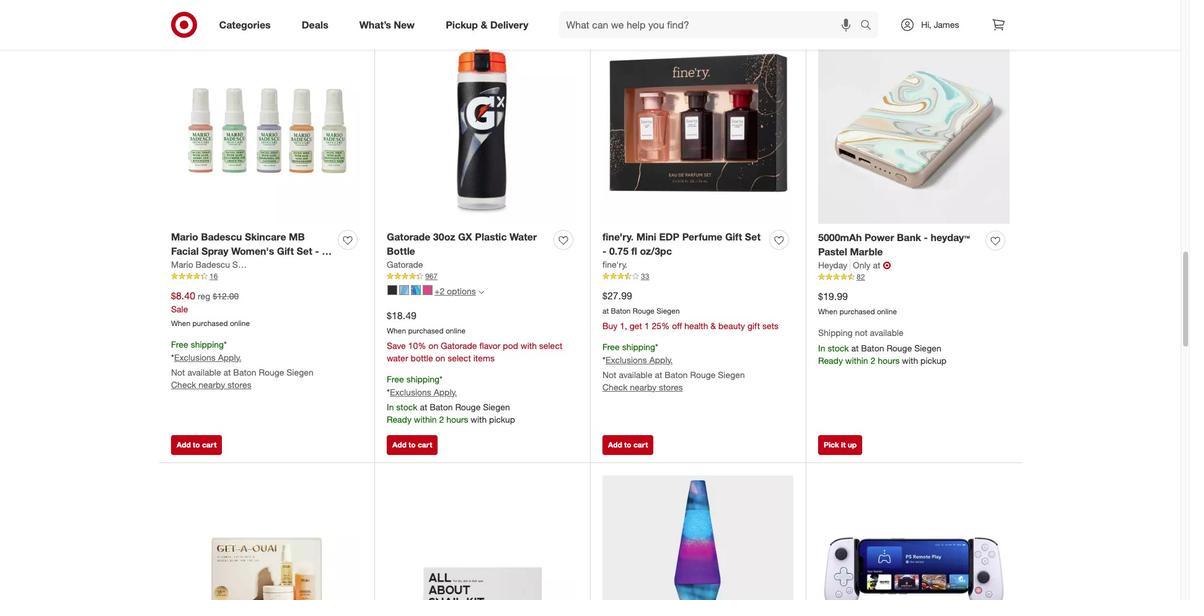 Task type: describe. For each thing, give the bounding box(es) containing it.
$19.99
[[819, 290, 848, 303]]

$18.49 when purchased online save 10% on gatorade flavor pod with select water bottle on select items
[[387, 310, 563, 363]]

what's new link
[[349, 11, 430, 38]]

stock inside shipping not available in stock at  baton rouge siegen ready within 2 hours with pickup
[[828, 343, 849, 353]]

exclusions for $8.40
[[174, 352, 216, 363]]

siegen for mario badescu skincare mb facial spray women's gift set - 5 pc - ulta beauty
[[287, 367, 314, 377]]

nearby for $27.99
[[630, 382, 657, 392]]

+2
[[435, 286, 445, 296]]

1,
[[620, 320, 627, 331]]

2 inside free shipping * * exclusions apply. in stock at  baton rouge siegen ready within 2 hours with pickup
[[439, 414, 444, 425]]

free for $27.99
[[603, 342, 620, 352]]

1 horizontal spatial select
[[539, 340, 563, 351]]

to for $27.99
[[624, 440, 632, 450]]

purchased for $19.99
[[840, 307, 875, 316]]

0 vertical spatial on
[[429, 340, 439, 351]]

apply. for $27.99
[[650, 354, 673, 365]]

deals link
[[291, 11, 344, 38]]

pick it up button
[[819, 435, 863, 455]]

33 link
[[603, 271, 794, 282]]

stock inside free shipping * * exclusions apply. in stock at  baton rouge siegen ready within 2 hours with pickup
[[396, 402, 418, 412]]

health
[[685, 320, 708, 331]]

exclusions for $27.99
[[606, 354, 647, 365]]

gatorade link
[[387, 259, 423, 271]]

items
[[474, 353, 495, 363]]

add for $8.40
[[177, 440, 191, 450]]

check nearby stores button for $8.40
[[171, 379, 252, 391]]

pickup inside free shipping * * exclusions apply. in stock at  baton rouge siegen ready within 2 hours with pickup
[[489, 414, 515, 425]]

25%
[[652, 320, 670, 331]]

free shipping * * exclusions apply. not available at baton rouge siegen check nearby stores for $8.40
[[171, 339, 314, 390]]

facial
[[171, 245, 199, 257]]

set inside fine'ry. mini edp perfume gift set - 0.75 fl oz/3pc
[[745, 231, 761, 243]]

flavor
[[480, 340, 501, 351]]

exclusions apply. button for $18.49
[[390, 386, 457, 398]]

not
[[855, 327, 868, 338]]

women's
[[231, 245, 274, 257]]

get
[[630, 320, 642, 331]]

$19.99 when purchased online
[[819, 290, 897, 316]]

skincare for mario badescu skincare
[[232, 259, 266, 270]]

it
[[841, 440, 846, 450]]

ready inside shipping not available in stock at  baton rouge siegen ready within 2 hours with pickup
[[819, 355, 843, 366]]

save
[[387, 340, 406, 351]]

exclusions apply. button for $27.99
[[606, 354, 673, 366]]

cart for $8.40
[[202, 440, 217, 450]]

mario badescu skincare mb facial spray women's gift set - 5 pc - ulta beauty
[[171, 231, 327, 272]]

reg
[[198, 291, 210, 301]]

5000mah
[[819, 231, 862, 244]]

when inside the $8.40 reg $12.00 sale when purchased online
[[171, 319, 190, 328]]

pastel
[[819, 246, 848, 258]]

all colors + 2 more colors element
[[479, 288, 484, 295]]

perfume
[[683, 231, 723, 243]]

what's
[[359, 18, 391, 31]]

not for $27.99
[[603, 369, 617, 380]]

search
[[855, 20, 885, 32]]

in inside shipping not available in stock at  baton rouge siegen ready within 2 hours with pickup
[[819, 343, 826, 353]]

add for $18.49
[[393, 440, 407, 450]]

shipping
[[819, 327, 853, 338]]

rouge inside the "$27.99 at baton rouge siegen buy 1, get 1 25% off health & beauty gift sets"
[[633, 306, 655, 316]]

10%
[[408, 340, 426, 351]]

baton for mario badescu skincare mb facial spray women's gift set - 5 pc - ulta beauty
[[233, 367, 256, 377]]

$27.99 at baton rouge siegen buy 1, get 1 25% off health & beauty gift sets
[[603, 290, 779, 331]]

gift inside fine'ry. mini edp perfume gift set - 0.75 fl oz/3pc
[[725, 231, 742, 243]]

online for $18.49
[[446, 326, 466, 335]]

bottle
[[387, 245, 415, 257]]

16
[[210, 272, 218, 281]]

pick it up
[[824, 440, 857, 450]]

plastic
[[475, 231, 507, 243]]

apply. for $18.49
[[434, 387, 457, 397]]

set inside mario badescu skincare mb facial spray women's gift set - 5 pc - ulta beauty
[[297, 245, 312, 257]]

when for $19.99
[[819, 307, 838, 316]]

search button
[[855, 11, 885, 41]]

cart for $18.49
[[418, 440, 432, 450]]

5
[[322, 245, 327, 257]]

+2 options button
[[382, 282, 490, 301]]

30oz
[[433, 231, 455, 243]]

$12.00
[[213, 291, 239, 301]]

at inside "heyday only at ¬"
[[873, 260, 881, 270]]

light blue image
[[399, 285, 409, 295]]

beauty
[[214, 259, 248, 272]]

mario for mario badescu skincare
[[171, 259, 193, 270]]

heyday™
[[931, 231, 970, 244]]

mini
[[637, 231, 657, 243]]

fine'ry. mini edp perfume gift set - 0.75 fl oz/3pc link
[[603, 230, 765, 259]]

pickup inside shipping not available in stock at  baton rouge siegen ready within 2 hours with pickup
[[921, 355, 947, 366]]

- left 5 at the left top of the page
[[315, 245, 319, 257]]

add to cart button for $27.99
[[603, 435, 654, 455]]

check for $8.40
[[171, 379, 196, 390]]

heyday
[[819, 260, 848, 270]]

pod
[[503, 340, 518, 351]]

shipping for $27.99
[[622, 342, 655, 352]]

off
[[672, 320, 682, 331]]

- right pc
[[186, 259, 190, 272]]

not for $8.40
[[171, 367, 185, 377]]

all colors + 2 more colors image
[[479, 289, 484, 295]]

1
[[645, 320, 650, 331]]

$8.40
[[171, 290, 195, 302]]

add to cart for $8.40
[[177, 440, 217, 450]]

¬
[[883, 259, 891, 272]]

black image
[[388, 285, 397, 295]]

check nearby stores button for $27.99
[[603, 381, 683, 394]]

to for $8.40
[[193, 440, 200, 450]]

mario for mario badescu skincare mb facial spray women's gift set - 5 pc - ulta beauty
[[171, 231, 198, 243]]

bank
[[897, 231, 922, 244]]

rouge for gatorade 30oz gx plastic water bottle
[[455, 402, 481, 412]]

shipping for $8.40
[[191, 339, 224, 350]]

967 link
[[387, 271, 578, 282]]

online inside the $8.40 reg $12.00 sale when purchased online
[[230, 319, 250, 328]]

gatorade inside $18.49 when purchased online save 10% on gatorade flavor pod with select water bottle on select items
[[441, 340, 477, 351]]

beauty
[[719, 320, 745, 331]]

free shipping * * exclusions apply. in stock at  baton rouge siegen ready within 2 hours with pickup
[[387, 374, 515, 425]]

$8.40 reg $12.00 sale when purchased online
[[171, 290, 250, 328]]

free for $8.40
[[171, 339, 188, 350]]

gift
[[748, 320, 760, 331]]

online for $19.99
[[877, 307, 897, 316]]

up
[[848, 440, 857, 450]]

sale
[[171, 304, 188, 314]]

at inside shipping not available in stock at  baton rouge siegen ready within 2 hours with pickup
[[852, 343, 859, 353]]

marble blue image
[[411, 285, 421, 295]]

bottle
[[411, 353, 433, 363]]

options
[[447, 286, 476, 296]]

exclusions for $18.49
[[390, 387, 431, 397]]

power
[[865, 231, 895, 244]]

What can we help you find? suggestions appear below search field
[[559, 11, 864, 38]]

heyday only at ¬
[[819, 259, 891, 272]]

$18.49
[[387, 310, 417, 322]]

categories link
[[209, 11, 286, 38]]

exclusions apply. button for $8.40
[[174, 351, 241, 364]]

baton for gatorade 30oz gx plastic water bottle
[[430, 402, 453, 412]]

categories
[[219, 18, 271, 31]]

water
[[387, 353, 408, 363]]

fine'ry. for fine'ry.
[[603, 259, 628, 270]]

spray
[[202, 245, 228, 257]]

water
[[510, 231, 537, 243]]

$27.99
[[603, 290, 632, 302]]

rouge for fine'ry. mini edp perfume gift set - 0.75 fl oz/3pc
[[690, 369, 716, 380]]



Task type: vqa. For each thing, say whether or not it's contained in the screenshot.
ouai get-a-ouai holiday kit - 3pc - ulta beauty Image
yes



Task type: locate. For each thing, give the bounding box(es) containing it.
1 horizontal spatial add to cart button
[[387, 435, 438, 455]]

skincare for mario badescu skincare mb facial spray women's gift set - 5 pc - ulta beauty
[[245, 231, 286, 243]]

ready inside free shipping * * exclusions apply. in stock at  baton rouge siegen ready within 2 hours with pickup
[[387, 414, 412, 425]]

0 vertical spatial gift
[[725, 231, 742, 243]]

0 horizontal spatial free shipping * * exclusions apply. not available at baton rouge siegen check nearby stores
[[171, 339, 314, 390]]

siegen
[[657, 306, 680, 316], [915, 343, 942, 353], [287, 367, 314, 377], [718, 369, 745, 380], [483, 402, 510, 412]]

0 vertical spatial ready
[[819, 355, 843, 366]]

1 horizontal spatial not
[[603, 369, 617, 380]]

at inside the "$27.99 at baton rouge siegen buy 1, get 1 25% off health & beauty gift sets"
[[603, 306, 609, 316]]

1 to from the left
[[193, 440, 200, 450]]

1 horizontal spatial 2
[[871, 355, 876, 366]]

gatorade 30oz gx plastic water bottle image
[[387, 32, 578, 223], [387, 32, 578, 223]]

nearby for $8.40
[[199, 379, 225, 390]]

0 horizontal spatial ready
[[387, 414, 412, 425]]

apply. for $8.40
[[218, 352, 241, 363]]

0 vertical spatial 2
[[871, 355, 876, 366]]

oz/3pc
[[640, 245, 672, 257]]

baton for fine'ry. mini edp perfume gift set - 0.75 fl oz/3pc
[[665, 369, 688, 380]]

within down not
[[846, 355, 868, 366]]

1 horizontal spatial online
[[446, 326, 466, 335]]

1 horizontal spatial when
[[387, 326, 406, 335]]

online inside $19.99 when purchased online
[[877, 307, 897, 316]]

stock down shipping
[[828, 343, 849, 353]]

mario up the facial
[[171, 231, 198, 243]]

0 horizontal spatial stock
[[396, 402, 418, 412]]

- inside fine'ry. mini edp perfume gift set - 0.75 fl oz/3pc
[[603, 245, 607, 257]]

ready down shipping
[[819, 355, 843, 366]]

1 horizontal spatial check
[[603, 382, 628, 392]]

only
[[853, 260, 871, 270]]

delivery
[[490, 18, 529, 31]]

shipping down bottle
[[407, 374, 440, 384]]

stock down water
[[396, 402, 418, 412]]

rouge for mario badescu skincare mb facial spray women's gift set - 5 pc - ulta beauty
[[259, 367, 284, 377]]

1 horizontal spatial &
[[711, 320, 716, 331]]

available for fine'ry. mini edp perfume gift set - 0.75 fl oz/3pc
[[619, 369, 653, 380]]

1 horizontal spatial to
[[409, 440, 416, 450]]

when for $18.49
[[387, 326, 406, 335]]

mario badescu skincare mb facial spray women's gift set - 5 pc - ulta beauty image
[[171, 32, 362, 223], [171, 32, 362, 223]]

rouge inside free shipping * * exclusions apply. in stock at  baton rouge siegen ready within 2 hours with pickup
[[455, 402, 481, 412]]

mario inside mario badescu skincare mb facial spray women's gift set - 5 pc - ulta beauty
[[171, 231, 198, 243]]

exclusions apply. button
[[174, 351, 241, 364], [606, 354, 673, 366], [390, 386, 457, 398]]

free down buy
[[603, 342, 620, 352]]

on
[[429, 340, 439, 351], [436, 353, 445, 363]]

siegen inside the "$27.99 at baton rouge siegen buy 1, get 1 25% off health & beauty gift sets"
[[657, 306, 680, 316]]

- left 0.75
[[603, 245, 607, 257]]

online
[[877, 307, 897, 316], [230, 319, 250, 328], [446, 326, 466, 335]]

exclusions inside free shipping * * exclusions apply. in stock at  baton rouge siegen ready within 2 hours with pickup
[[390, 387, 431, 397]]

fine'ry. link
[[603, 259, 628, 271]]

3 add to cart button from the left
[[603, 435, 654, 455]]

0 horizontal spatial check
[[171, 379, 196, 390]]

stores for $27.99
[[659, 382, 683, 392]]

pick
[[824, 440, 839, 450]]

5000mah power bank - heyday™ pastel marble link
[[819, 231, 981, 259]]

exclusions apply. button down bottle
[[390, 386, 457, 398]]

cosrx all about snail skincare kit - 4pc - ulta beauty image
[[387, 475, 578, 600], [387, 475, 578, 600]]

1 mario from the top
[[171, 231, 198, 243]]

2 horizontal spatial to
[[624, 440, 632, 450]]

1 fine'ry. from the top
[[603, 231, 634, 243]]

fine'ry. up 0.75
[[603, 231, 634, 243]]

& inside pickup & delivery link
[[481, 18, 488, 31]]

siegen inside shipping not available in stock at  baton rouge siegen ready within 2 hours with pickup
[[915, 343, 942, 353]]

82 link
[[819, 272, 1010, 282]]

siegen for gatorade 30oz gx plastic water bottle
[[483, 402, 510, 412]]

add
[[177, 440, 191, 450], [393, 440, 407, 450], [608, 440, 622, 450]]

in down water
[[387, 402, 394, 412]]

& right pickup
[[481, 18, 488, 31]]

pickup
[[921, 355, 947, 366], [489, 414, 515, 425]]

0 horizontal spatial gift
[[277, 245, 294, 257]]

shipping
[[191, 339, 224, 350], [622, 342, 655, 352], [407, 374, 440, 384]]

0 horizontal spatial exclusions
[[174, 352, 216, 363]]

2 horizontal spatial apply.
[[650, 354, 673, 365]]

0 horizontal spatial available
[[188, 367, 221, 377]]

purchased inside $18.49 when purchased online save 10% on gatorade flavor pod with select water bottle on select items
[[408, 326, 444, 335]]

badescu for mario badescu skincare
[[196, 259, 230, 270]]

1 vertical spatial hours
[[447, 414, 468, 425]]

3 to from the left
[[624, 440, 632, 450]]

when down $19.99 at the right
[[819, 307, 838, 316]]

exclusions apply. button down the $8.40 reg $12.00 sale when purchased online
[[174, 351, 241, 364]]

purchased inside the $8.40 reg $12.00 sale when purchased online
[[193, 319, 228, 328]]

ouai get-a-ouai holiday kit - 3pc - ulta beauty image
[[171, 475, 362, 600], [171, 475, 362, 600]]

2 add to cart button from the left
[[387, 435, 438, 455]]

5000mah power bank - heyday™ pastel marble
[[819, 231, 970, 258]]

82
[[857, 272, 865, 282]]

available inside shipping not available in stock at  baton rouge siegen ready within 2 hours with pickup
[[870, 327, 904, 338]]

buy
[[603, 320, 618, 331]]

0 horizontal spatial 2
[[439, 414, 444, 425]]

badescu inside mario badescu skincare mb facial spray women's gift set - 5 pc - ulta beauty
[[201, 231, 242, 243]]

1 vertical spatial set
[[297, 245, 312, 257]]

at
[[873, 260, 881, 270], [603, 306, 609, 316], [852, 343, 859, 353], [224, 367, 231, 377], [655, 369, 663, 380], [420, 402, 427, 412]]

within inside free shipping * * exclusions apply. in stock at  baton rouge siegen ready within 2 hours with pickup
[[414, 414, 437, 425]]

stores
[[228, 379, 252, 390], [659, 382, 683, 392]]

badescu for mario badescu skincare mb facial spray women's gift set - 5 pc - ulta beauty
[[201, 231, 242, 243]]

2 horizontal spatial free
[[603, 342, 620, 352]]

skincare
[[245, 231, 286, 243], [232, 259, 266, 270]]

fine'ry. inside fine'ry. mini edp perfume gift set - 0.75 fl oz/3pc
[[603, 231, 634, 243]]

16 link
[[171, 271, 362, 282]]

0 horizontal spatial add
[[177, 440, 191, 450]]

gatorade down bottle
[[387, 259, 423, 270]]

free
[[171, 339, 188, 350], [603, 342, 620, 352], [387, 374, 404, 384]]

with inside free shipping * * exclusions apply. in stock at  baton rouge siegen ready within 2 hours with pickup
[[471, 414, 487, 425]]

1 horizontal spatial gift
[[725, 231, 742, 243]]

gatorade up bottle
[[387, 231, 431, 243]]

0.75
[[610, 245, 629, 257]]

0 horizontal spatial &
[[481, 18, 488, 31]]

apply. inside free shipping * * exclusions apply. in stock at  baton rouge siegen ready within 2 hours with pickup
[[434, 387, 457, 397]]

gx
[[458, 231, 472, 243]]

exclusions
[[174, 352, 216, 363], [606, 354, 647, 365], [390, 387, 431, 397]]

pickup & delivery
[[446, 18, 529, 31]]

967
[[425, 272, 438, 281]]

when down sale
[[171, 319, 190, 328]]

free for $18.49
[[387, 374, 404, 384]]

on right 10%
[[429, 340, 439, 351]]

1 horizontal spatial with
[[521, 340, 537, 351]]

add to cart for $18.49
[[393, 440, 432, 450]]

exclusions apply. button down get
[[606, 354, 673, 366]]

1 horizontal spatial ready
[[819, 355, 843, 366]]

2 horizontal spatial online
[[877, 307, 897, 316]]

gatorade up items
[[441, 340, 477, 351]]

free down water
[[387, 374, 404, 384]]

edp
[[659, 231, 680, 243]]

2 horizontal spatial shipping
[[622, 342, 655, 352]]

0 horizontal spatial set
[[297, 245, 312, 257]]

exclusions down sale
[[174, 352, 216, 363]]

1 horizontal spatial hours
[[878, 355, 900, 366]]

with
[[521, 340, 537, 351], [902, 355, 918, 366], [471, 414, 487, 425]]

1 horizontal spatial add to cart
[[393, 440, 432, 450]]

fine'ry. mini edp perfume gift set - 0.75 fl oz/3pc image
[[603, 32, 794, 223], [603, 32, 794, 223]]

rouge inside shipping not available in stock at  baton rouge siegen ready within 2 hours with pickup
[[887, 343, 912, 353]]

gift right perfume in the top of the page
[[725, 231, 742, 243]]

0 horizontal spatial not
[[171, 367, 185, 377]]

+2 options
[[435, 286, 476, 296]]

online inside $18.49 when purchased online save 10% on gatorade flavor pod with select water bottle on select items
[[446, 326, 466, 335]]

0 horizontal spatial shipping
[[191, 339, 224, 350]]

shipping not available in stock at  baton rouge siegen ready within 2 hours with pickup
[[819, 327, 947, 366]]

2 fine'ry. from the top
[[603, 259, 628, 270]]

1 horizontal spatial add
[[393, 440, 407, 450]]

1 vertical spatial mario
[[171, 259, 193, 270]]

0 vertical spatial with
[[521, 340, 537, 351]]

2 mario from the top
[[171, 259, 193, 270]]

to
[[193, 440, 200, 450], [409, 440, 416, 450], [624, 440, 632, 450]]

2 add to cart from the left
[[393, 440, 432, 450]]

0 horizontal spatial add to cart
[[177, 440, 217, 450]]

mario badescu skincare
[[171, 259, 266, 270]]

0 horizontal spatial within
[[414, 414, 437, 425]]

within down bottle
[[414, 414, 437, 425]]

add to cart
[[177, 440, 217, 450], [393, 440, 432, 450], [608, 440, 648, 450]]

0 horizontal spatial when
[[171, 319, 190, 328]]

ready down water
[[387, 414, 412, 425]]

within inside shipping not available in stock at  baton rouge siegen ready within 2 hours with pickup
[[846, 355, 868, 366]]

siegen for fine'ry. mini edp perfume gift set - 0.75 fl oz/3pc
[[718, 369, 745, 380]]

3 add from the left
[[608, 440, 622, 450]]

0 horizontal spatial in
[[387, 402, 394, 412]]

1 vertical spatial gatorade
[[387, 259, 423, 270]]

1 horizontal spatial stock
[[828, 343, 849, 353]]

in down shipping
[[819, 343, 826, 353]]

0 vertical spatial &
[[481, 18, 488, 31]]

1 cart from the left
[[202, 440, 217, 450]]

- right bank
[[924, 231, 928, 244]]

badescu
[[201, 231, 242, 243], [196, 259, 230, 270]]

exclusions down 1,
[[606, 354, 647, 365]]

1 vertical spatial &
[[711, 320, 716, 331]]

fine'ry. for fine'ry. mini edp perfume gift set - 0.75 fl oz/3pc
[[603, 231, 634, 243]]

fine'ry. mini edp perfume gift set - 0.75 fl oz/3pc
[[603, 231, 761, 257]]

1 vertical spatial stock
[[396, 402, 418, 412]]

0 horizontal spatial purchased
[[193, 319, 228, 328]]

on right bottle
[[436, 353, 445, 363]]

mb
[[289, 231, 305, 243]]

1 horizontal spatial check nearby stores button
[[603, 381, 683, 394]]

online down the +2 options at the top
[[446, 326, 466, 335]]

&
[[481, 18, 488, 31], [711, 320, 716, 331]]

hi,
[[922, 19, 932, 30]]

marble
[[850, 246, 883, 258]]

shipping inside free shipping * * exclusions apply. in stock at  baton rouge siegen ready within 2 hours with pickup
[[407, 374, 440, 384]]

0 vertical spatial skincare
[[245, 231, 286, 243]]

add for $27.99
[[608, 440, 622, 450]]

what's new
[[359, 18, 415, 31]]

purchased up 10%
[[408, 326, 444, 335]]

stores for $8.40
[[228, 379, 252, 390]]

0 vertical spatial stock
[[828, 343, 849, 353]]

& inside the "$27.99 at baton rouge siegen buy 1, get 1 25% off health & beauty gift sets"
[[711, 320, 716, 331]]

0 vertical spatial fine'ry.
[[603, 231, 634, 243]]

1 vertical spatial select
[[448, 353, 471, 363]]

hours inside shipping not available in stock at  baton rouge siegen ready within 2 hours with pickup
[[878, 355, 900, 366]]

2 horizontal spatial exclusions apply. button
[[606, 354, 673, 366]]

nearby
[[199, 379, 225, 390], [630, 382, 657, 392]]

1 add to cart from the left
[[177, 440, 217, 450]]

hi, james
[[922, 19, 960, 30]]

0 vertical spatial select
[[539, 340, 563, 351]]

& right health
[[711, 320, 716, 331]]

0 vertical spatial in
[[819, 343, 826, 353]]

purchased down 'reg'
[[193, 319, 228, 328]]

apply.
[[218, 352, 241, 363], [650, 354, 673, 365], [434, 387, 457, 397]]

gift down mb
[[277, 245, 294, 257]]

check
[[171, 379, 196, 390], [603, 382, 628, 392]]

gatorade 30oz gx plastic water bottle link
[[387, 230, 549, 259]]

select
[[539, 340, 563, 351], [448, 353, 471, 363]]

exclusions down bottle
[[390, 387, 431, 397]]

2 inside shipping not available in stock at  baton rouge siegen ready within 2 hours with pickup
[[871, 355, 876, 366]]

0 horizontal spatial apply.
[[218, 352, 241, 363]]

heyday link
[[819, 259, 851, 272]]

gift inside mario badescu skincare mb facial spray women's gift set - 5 pc - ulta beauty
[[277, 245, 294, 257]]

free inside free shipping * * exclusions apply. in stock at  baton rouge siegen ready within 2 hours with pickup
[[387, 374, 404, 384]]

select right pod at the bottom of the page
[[539, 340, 563, 351]]

1 horizontal spatial exclusions apply. button
[[390, 386, 457, 398]]

1 horizontal spatial nearby
[[630, 382, 657, 392]]

james
[[934, 19, 960, 30]]

1 horizontal spatial apply.
[[434, 387, 457, 397]]

*
[[224, 339, 227, 350], [655, 342, 659, 352], [171, 352, 174, 363], [603, 354, 606, 365], [440, 374, 443, 384], [387, 387, 390, 397]]

1 vertical spatial gift
[[277, 245, 294, 257]]

cart for $27.99
[[634, 440, 648, 450]]

add to cart button for $18.49
[[387, 435, 438, 455]]

baton inside free shipping * * exclusions apply. in stock at  baton rouge siegen ready within 2 hours with pickup
[[430, 402, 453, 412]]

pc
[[171, 259, 183, 272]]

hours inside free shipping * * exclusions apply. in stock at  baton rouge siegen ready within 2 hours with pickup
[[447, 414, 468, 425]]

1 vertical spatial 2
[[439, 414, 444, 425]]

0 horizontal spatial to
[[193, 440, 200, 450]]

2 horizontal spatial purchased
[[840, 307, 875, 316]]

check for $27.99
[[603, 382, 628, 392]]

1 horizontal spatial within
[[846, 355, 868, 366]]

when inside $19.99 when purchased online
[[819, 307, 838, 316]]

baton
[[611, 306, 631, 316], [861, 343, 885, 353], [233, 367, 256, 377], [665, 369, 688, 380], [430, 402, 453, 412]]

purchased for $18.49
[[408, 326, 444, 335]]

1 vertical spatial pickup
[[489, 414, 515, 425]]

to for $18.49
[[409, 440, 416, 450]]

1 horizontal spatial free shipping * * exclusions apply. not available at baton rouge siegen check nearby stores
[[603, 342, 745, 392]]

1 vertical spatial ready
[[387, 414, 412, 425]]

baton inside shipping not available in stock at  baton rouge siegen ready within 2 hours with pickup
[[861, 343, 885, 353]]

badescu up "spray"
[[201, 231, 242, 243]]

gatorade for gatorade
[[387, 259, 423, 270]]

mario down the facial
[[171, 259, 193, 270]]

gatorade for gatorade 30oz gx plastic water bottle
[[387, 231, 431, 243]]

within
[[846, 355, 868, 366], [414, 414, 437, 425]]

2 horizontal spatial cart
[[634, 440, 648, 450]]

0 vertical spatial badescu
[[201, 231, 242, 243]]

mario badescu skincare mb facial spray women's gift set - 5 pc - ulta beauty link
[[171, 230, 333, 272]]

0 vertical spatial gatorade
[[387, 231, 431, 243]]

0 horizontal spatial add to cart button
[[171, 435, 222, 455]]

14.5" lava lamp blue - lava lite image
[[603, 475, 794, 600], [603, 475, 794, 600]]

gift
[[725, 231, 742, 243], [277, 245, 294, 257]]

add to cart button for $8.40
[[171, 435, 222, 455]]

2 horizontal spatial exclusions
[[606, 354, 647, 365]]

1 horizontal spatial free
[[387, 374, 404, 384]]

1 horizontal spatial available
[[619, 369, 653, 380]]

select left items
[[448, 353, 471, 363]]

ready
[[819, 355, 843, 366], [387, 414, 412, 425]]

online up shipping not available in stock at  baton rouge siegen ready within 2 hours with pickup
[[877, 307, 897, 316]]

rouge
[[633, 306, 655, 316], [887, 343, 912, 353], [259, 367, 284, 377], [690, 369, 716, 380], [455, 402, 481, 412]]

stock
[[828, 343, 849, 353], [396, 402, 418, 412]]

0 horizontal spatial select
[[448, 353, 471, 363]]

pickup & delivery link
[[435, 11, 544, 38]]

ulta
[[192, 259, 212, 272]]

mario badescu skincare link
[[171, 259, 266, 271]]

2 horizontal spatial when
[[819, 307, 838, 316]]

1 horizontal spatial pickup
[[921, 355, 947, 366]]

2 cart from the left
[[418, 440, 432, 450]]

skincare inside mario badescu skincare mb facial spray women's gift set - 5 pc - ulta beauty
[[245, 231, 286, 243]]

skincare down the "women's" at the left top of the page
[[232, 259, 266, 270]]

1 horizontal spatial in
[[819, 343, 826, 353]]

in inside free shipping * * exclusions apply. in stock at  baton rouge siegen ready within 2 hours with pickup
[[387, 402, 394, 412]]

siegen inside free shipping * * exclusions apply. in stock at  baton rouge siegen ready within 2 hours with pickup
[[483, 402, 510, 412]]

3 add to cart from the left
[[608, 440, 648, 450]]

gatorade inside gatorade 30oz gx plastic water bottle
[[387, 231, 431, 243]]

1 vertical spatial fine'ry.
[[603, 259, 628, 270]]

2 horizontal spatial add
[[608, 440, 622, 450]]

5000mah power bank - heyday™ pastel marble image
[[819, 32, 1010, 224], [819, 32, 1010, 224]]

baton inside the "$27.99 at baton rouge siegen buy 1, get 1 25% off health & beauty gift sets"
[[611, 306, 631, 316]]

1 add from the left
[[177, 440, 191, 450]]

1 vertical spatial skincare
[[232, 259, 266, 270]]

when inside $18.49 when purchased online save 10% on gatorade flavor pod with select water bottle on select items
[[387, 326, 406, 335]]

shipping down the $8.40 reg $12.00 sale when purchased online
[[191, 339, 224, 350]]

at inside free shipping * * exclusions apply. in stock at  baton rouge siegen ready within 2 hours with pickup
[[420, 402, 427, 412]]

gatorade 30oz gx plastic water bottle
[[387, 231, 537, 257]]

purchased inside $19.99 when purchased online
[[840, 307, 875, 316]]

set right perfume in the top of the page
[[745, 231, 761, 243]]

cart
[[202, 440, 217, 450], [418, 440, 432, 450], [634, 440, 648, 450]]

1 horizontal spatial set
[[745, 231, 761, 243]]

sets
[[763, 320, 779, 331]]

fine'ry. down 0.75
[[603, 259, 628, 270]]

0 horizontal spatial hours
[[447, 414, 468, 425]]

available for mario badescu skincare mb facial spray women's gift set - 5 pc - ulta beauty
[[188, 367, 221, 377]]

0 horizontal spatial exclusions apply. button
[[174, 351, 241, 364]]

free shipping * * exclusions apply. not available at baton rouge siegen check nearby stores for $27.99
[[603, 342, 745, 392]]

0 horizontal spatial free
[[171, 339, 188, 350]]

1 vertical spatial on
[[436, 353, 445, 363]]

2 vertical spatial with
[[471, 414, 487, 425]]

with inside shipping not available in stock at  baton rouge siegen ready within 2 hours with pickup
[[902, 355, 918, 366]]

0 horizontal spatial check nearby stores button
[[171, 379, 252, 391]]

3 cart from the left
[[634, 440, 648, 450]]

2 horizontal spatial add to cart button
[[603, 435, 654, 455]]

0 horizontal spatial with
[[471, 414, 487, 425]]

1 horizontal spatial exclusions
[[390, 387, 431, 397]]

add to cart for $27.99
[[608, 440, 648, 450]]

skincare up the "women's" at the left top of the page
[[245, 231, 286, 243]]

1 vertical spatial with
[[902, 355, 918, 366]]

0 vertical spatial set
[[745, 231, 761, 243]]

free down sale
[[171, 339, 188, 350]]

purchased up not
[[840, 307, 875, 316]]

2 to from the left
[[409, 440, 416, 450]]

33
[[641, 272, 649, 281]]

backbone one mobile gaming controller for iphone - playstation edition - white (lightning) image
[[819, 475, 1010, 600], [819, 475, 1010, 600]]

online down $12.00
[[230, 319, 250, 328]]

- inside 5000mah power bank - heyday™ pastel marble
[[924, 231, 928, 244]]

2 add from the left
[[393, 440, 407, 450]]

with inside $18.49 when purchased online save 10% on gatorade flavor pod with select water bottle on select items
[[521, 340, 537, 351]]

1 add to cart button from the left
[[171, 435, 222, 455]]

-
[[924, 231, 928, 244], [315, 245, 319, 257], [603, 245, 607, 257], [186, 259, 190, 272]]

badescu up 16 at left
[[196, 259, 230, 270]]

fl
[[632, 245, 637, 257]]

pink image
[[423, 285, 433, 295]]

0 vertical spatial pickup
[[921, 355, 947, 366]]

shipping down get
[[622, 342, 655, 352]]

gatorade
[[387, 231, 431, 243], [387, 259, 423, 270], [441, 340, 477, 351]]

shipping for $18.49
[[407, 374, 440, 384]]

when up save
[[387, 326, 406, 335]]

0 horizontal spatial cart
[[202, 440, 217, 450]]

1 vertical spatial badescu
[[196, 259, 230, 270]]

1 vertical spatial within
[[414, 414, 437, 425]]

set down mb
[[297, 245, 312, 257]]



